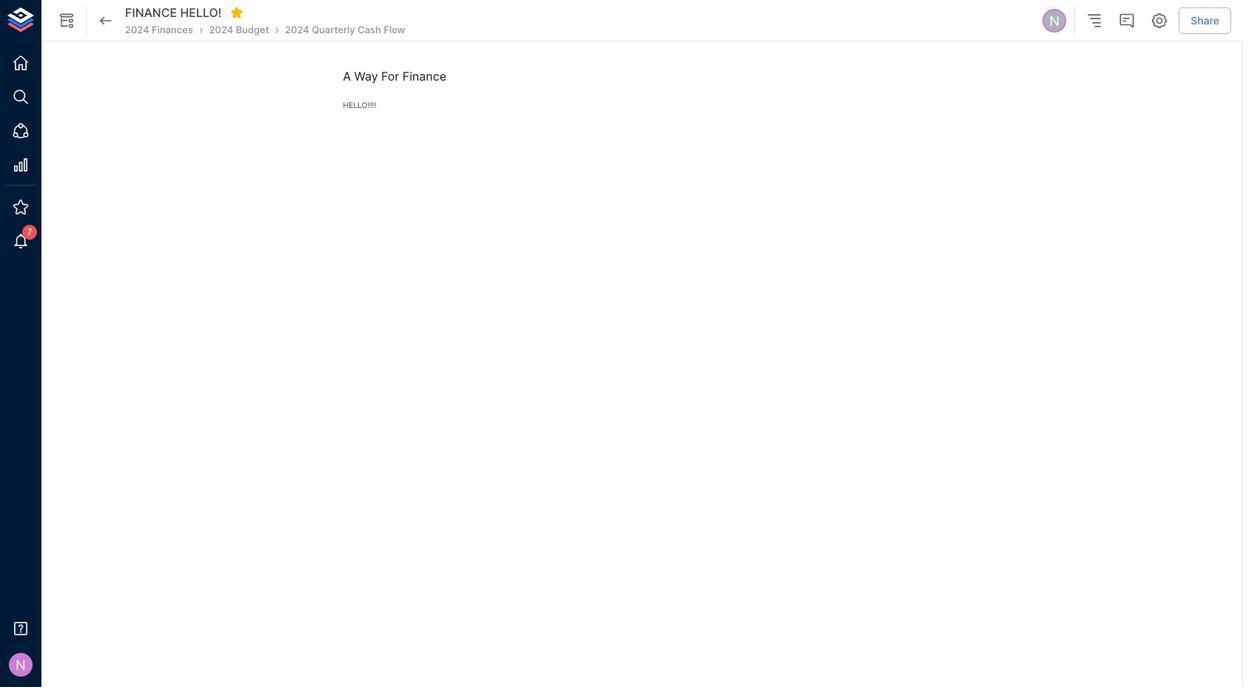 Task type: locate. For each thing, give the bounding box(es) containing it.
go back image
[[97, 12, 115, 30]]

remove favorite image
[[230, 6, 243, 19]]

comments image
[[1118, 12, 1136, 30]]

settings image
[[1151, 12, 1169, 30]]

table of contents image
[[1086, 12, 1104, 30]]



Task type: describe. For each thing, give the bounding box(es) containing it.
show wiki image
[[58, 12, 75, 30]]



Task type: vqa. For each thing, say whether or not it's contained in the screenshot.
Remove Favorite "Image"
yes



